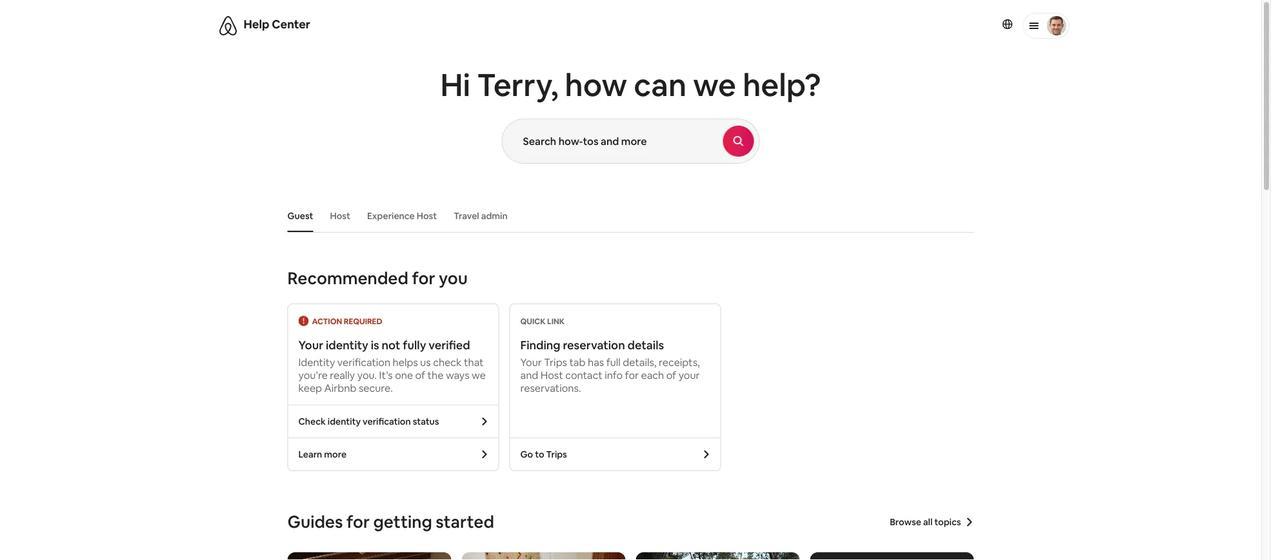 Task type: describe. For each thing, give the bounding box(es) containing it.
finding
[[520, 338, 561, 353]]

tab
[[569, 356, 586, 369]]

hi
[[440, 65, 470, 105]]

is
[[371, 338, 379, 353]]

host inside button
[[417, 210, 437, 222]]

helps
[[393, 356, 418, 369]]

you.
[[357, 369, 377, 382]]

learn
[[298, 449, 322, 461]]

guides for getting started
[[287, 512, 494, 533]]

guest button
[[281, 204, 320, 228]]

experience host button
[[361, 204, 443, 228]]

your identity is not fully verified
[[298, 338, 470, 353]]

experience
[[367, 210, 415, 222]]

1 vertical spatial trips
[[546, 449, 567, 461]]

person opening a glass sliding door in a nicely designed space image
[[287, 553, 451, 561]]

go
[[520, 449, 533, 461]]

finding reservation details
[[520, 338, 664, 353]]

your for your trips tab has full details, receipts, and host contact info for each of your reservations.
[[520, 356, 542, 369]]

can
[[634, 65, 687, 105]]

to
[[535, 449, 544, 461]]

0 vertical spatial we
[[693, 65, 736, 105]]

really
[[330, 369, 355, 382]]

secure.
[[359, 382, 393, 395]]

and
[[520, 369, 538, 382]]

help center
[[244, 17, 310, 32]]

one
[[395, 369, 413, 382]]

has
[[588, 356, 604, 369]]

recommended for you
[[287, 268, 468, 289]]

of inside identity verification helps us check that you're really you. it's one of the ways we keep airbnb secure.
[[415, 369, 425, 382]]

we inside identity verification helps us check that you're really you. it's one of the ways we keep airbnb secure.
[[472, 369, 486, 382]]

full
[[606, 356, 621, 369]]

reservations.
[[520, 382, 581, 395]]

info
[[605, 369, 623, 382]]

center
[[272, 17, 310, 32]]

ways
[[446, 369, 470, 382]]

for inside your trips tab has full details, receipts, and host contact info for each of your reservations.
[[625, 369, 639, 382]]

airbnb
[[324, 382, 356, 395]]

browse
[[890, 517, 921, 529]]

a house in the woods with floor to ceiling windows, with a person relaxing inside. image
[[636, 553, 800, 561]]

details,
[[623, 356, 657, 369]]

action required
[[312, 317, 382, 327]]

your
[[679, 369, 700, 382]]

tab list containing guest
[[281, 200, 974, 232]]

help?
[[743, 65, 821, 105]]

browse all topics link
[[890, 517, 974, 529]]

travel admin
[[454, 210, 508, 222]]

quick
[[520, 317, 546, 327]]

airbnb homepage image
[[218, 15, 238, 36]]

more
[[324, 449, 347, 461]]



Task type: locate. For each thing, give the bounding box(es) containing it.
action
[[312, 317, 342, 327]]

None search field
[[502, 119, 760, 164]]

for
[[412, 268, 435, 289], [625, 369, 639, 382], [347, 512, 370, 533]]

of
[[415, 369, 425, 382], [666, 369, 676, 382]]

experience host
[[367, 210, 437, 222]]

of left the
[[415, 369, 425, 382]]

quick link
[[520, 317, 565, 327]]

required
[[344, 317, 382, 327]]

trips
[[544, 356, 567, 369], [546, 449, 567, 461]]

your trips tab has full details, receipts, and host contact info for each of your reservations.
[[520, 356, 700, 395]]

for left "you"
[[412, 268, 435, 289]]

tab list
[[281, 200, 974, 232]]

check
[[298, 416, 326, 428]]

1 vertical spatial identity
[[328, 416, 361, 428]]

1 vertical spatial verification
[[363, 416, 411, 428]]

1 horizontal spatial of
[[666, 369, 676, 382]]

not
[[382, 338, 400, 353]]

of inside your trips tab has full details, receipts, and host contact info for each of your reservations.
[[666, 369, 676, 382]]

2 vertical spatial for
[[347, 512, 370, 533]]

0 vertical spatial trips
[[544, 356, 567, 369]]

verification inside identity verification helps us check that you're really you. it's one of the ways we keep airbnb secure.
[[337, 356, 390, 369]]

for up person opening a glass sliding door in a nicely designed space image
[[347, 512, 370, 533]]

verified
[[429, 338, 470, 353]]

identity
[[326, 338, 368, 353], [328, 416, 361, 428]]

admin
[[481, 210, 508, 222]]

we right ways
[[472, 369, 486, 382]]

you're
[[298, 369, 328, 382]]

link
[[547, 317, 565, 327]]

check
[[433, 356, 462, 369]]

fully
[[403, 338, 426, 353]]

for right 'info'
[[625, 369, 639, 382]]

trips inside your trips tab has full details, receipts, and host contact info for each of your reservations.
[[544, 356, 567, 369]]

host inside your trips tab has full details, receipts, and host contact info for each of your reservations.
[[541, 369, 563, 382]]

1 vertical spatial for
[[625, 369, 639, 382]]

host right guest button
[[330, 210, 350, 222]]

Search how-tos and more search field
[[502, 119, 723, 163]]

1 horizontal spatial we
[[693, 65, 736, 105]]

how
[[565, 65, 627, 105]]

browse all topics
[[890, 517, 961, 529]]

your
[[298, 338, 323, 353], [520, 356, 542, 369]]

host right and on the left
[[541, 369, 563, 382]]

terry,
[[477, 65, 558, 105]]

for for guides for getting started
[[347, 512, 370, 533]]

of left your
[[666, 369, 676, 382]]

your inside your trips tab has full details, receipts, and host contact info for each of your reservations.
[[520, 356, 542, 369]]

main navigation menu image
[[1047, 16, 1066, 35]]

1 vertical spatial your
[[520, 356, 542, 369]]

you
[[439, 268, 468, 289]]

the
[[428, 369, 444, 382]]

each
[[641, 369, 664, 382]]

help
[[244, 17, 269, 32]]

travel
[[454, 210, 479, 222]]

1 vertical spatial we
[[472, 369, 486, 382]]

verification down is
[[337, 356, 390, 369]]

receipts,
[[659, 356, 700, 369]]

go to trips
[[520, 449, 567, 461]]

2 horizontal spatial for
[[625, 369, 639, 382]]

1 horizontal spatial for
[[412, 268, 435, 289]]

all
[[923, 517, 933, 529]]

hi terry, how can we help?
[[440, 65, 821, 105]]

host
[[330, 210, 350, 222], [417, 210, 437, 222], [541, 369, 563, 382]]

0 horizontal spatial your
[[298, 338, 323, 353]]

0 vertical spatial verification
[[337, 356, 390, 369]]

getting
[[373, 512, 432, 533]]

your for your identity is not fully verified
[[298, 338, 323, 353]]

your up identity
[[298, 338, 323, 353]]

0 vertical spatial for
[[412, 268, 435, 289]]

host right experience
[[417, 210, 437, 222]]

reservation
[[563, 338, 625, 353]]

identity verification helps us check that you're really you. it's one of the ways we keep airbnb secure.
[[298, 356, 486, 395]]

topics
[[935, 517, 961, 529]]

for for recommended for you
[[412, 268, 435, 289]]

host inside button
[[330, 210, 350, 222]]

guides
[[287, 512, 343, 533]]

0 horizontal spatial for
[[347, 512, 370, 533]]

we
[[693, 65, 736, 105], [472, 369, 486, 382]]

go to trips link
[[510, 439, 721, 471]]

identity right 'check'
[[328, 416, 361, 428]]

trips left tab
[[544, 356, 567, 369]]

0 vertical spatial your
[[298, 338, 323, 353]]

2 horizontal spatial host
[[541, 369, 563, 382]]

status
[[413, 416, 439, 428]]

2 of from the left
[[666, 369, 676, 382]]

0 horizontal spatial host
[[330, 210, 350, 222]]

recommended
[[287, 268, 408, 289]]

1 horizontal spatial your
[[520, 356, 542, 369]]

identity for check
[[328, 416, 361, 428]]

identity down 'action required'
[[326, 338, 368, 353]]

host button
[[324, 204, 357, 228]]

check identity verification status link
[[288, 406, 499, 438]]

contact
[[565, 369, 603, 382]]

travel admin button
[[447, 204, 514, 228]]

us
[[420, 356, 431, 369]]

help center link
[[244, 17, 310, 32]]

1 horizontal spatial host
[[417, 210, 437, 222]]

started
[[436, 512, 494, 533]]

details
[[628, 338, 664, 353]]

guest
[[287, 210, 313, 222]]

0 horizontal spatial we
[[472, 369, 486, 382]]

we right can
[[693, 65, 736, 105]]

check identity verification status
[[298, 416, 439, 428]]

your down finding at bottom left
[[520, 356, 542, 369]]

identity for your
[[326, 338, 368, 353]]

keep
[[298, 382, 322, 395]]

verification
[[337, 356, 390, 369], [363, 416, 411, 428]]

verification up the learn more link
[[363, 416, 411, 428]]

adult and child sitting at a table, searching airbnb listings on a laptop. image
[[462, 553, 626, 561]]

1 of from the left
[[415, 369, 425, 382]]

that
[[464, 356, 484, 369]]

0 vertical spatial identity
[[326, 338, 368, 353]]

learn more
[[298, 449, 347, 461]]

trips right to
[[546, 449, 567, 461]]

learn more link
[[288, 439, 499, 471]]

identity
[[298, 356, 335, 369]]

the logo for aircover, in red and white letters, on a black background. image
[[810, 553, 974, 561]]

it's
[[379, 369, 393, 382]]

0 horizontal spatial of
[[415, 369, 425, 382]]



Task type: vqa. For each thing, say whether or not it's contained in the screenshot.
keep
yes



